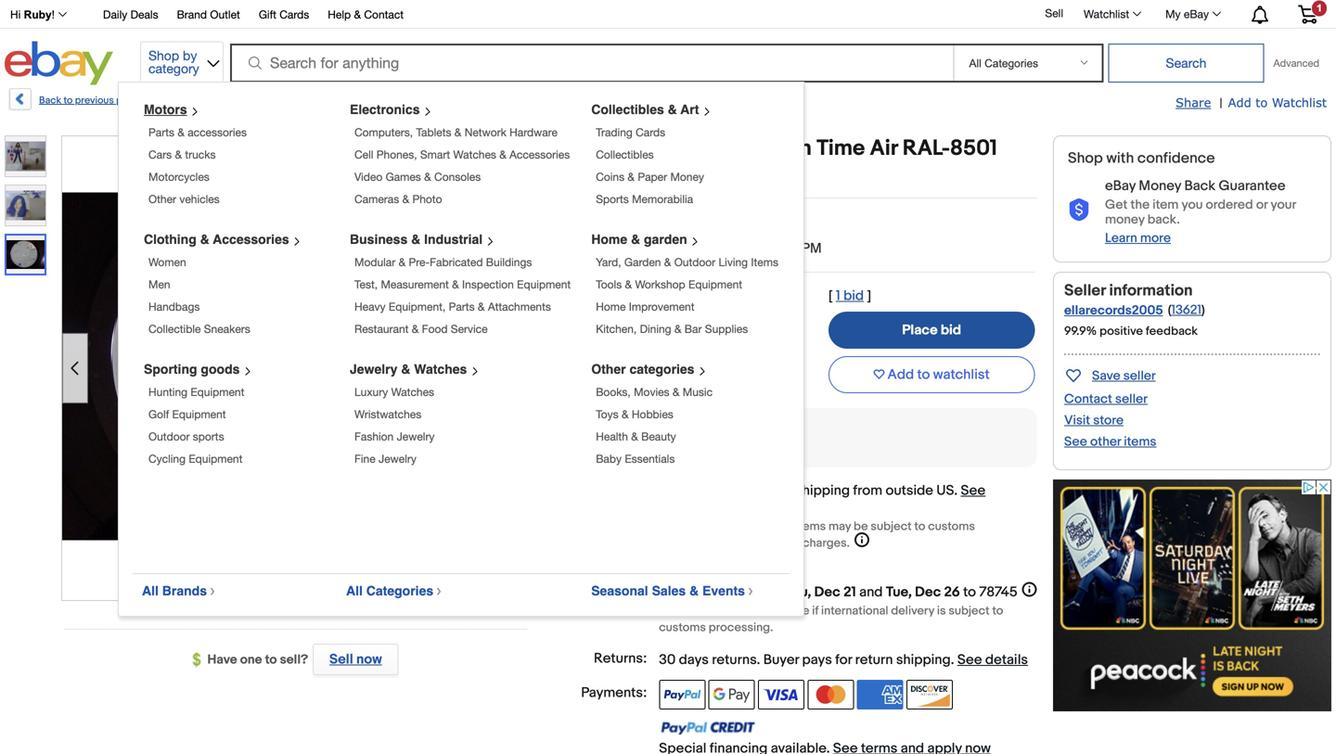 Task type: locate. For each thing, give the bounding box(es) containing it.
cell phones, smart watches & accessories link
[[355, 148, 570, 161]]

money up item
[[1139, 178, 1181, 194]]

0 horizontal spatial items
[[796, 520, 826, 534]]

1 vertical spatial seller
[[1116, 392, 1148, 407]]

subject
[[871, 520, 912, 534], [949, 604, 990, 619]]

1 bid link
[[836, 288, 864, 304]]

& right coins
[[628, 170, 635, 183]]

contact up visit store link
[[1064, 392, 1113, 407]]

& up pre-
[[411, 232, 421, 247]]

ebay up get
[[1105, 178, 1136, 194]]

0 vertical spatial customs
[[928, 520, 975, 534]]

1 vertical spatial collectibles
[[596, 148, 654, 161]]

0 vertical spatial shop
[[148, 48, 179, 63]]

watchlist right 'sell' link
[[1084, 7, 1130, 20]]

. up the discover 'image' on the right
[[951, 652, 954, 669]]

1 vertical spatial details
[[986, 652, 1028, 669]]

cars & trucks link
[[148, 148, 216, 161]]

jewelry up luxury
[[350, 362, 398, 377]]

0 horizontal spatial add
[[888, 367, 914, 383]]

0 vertical spatial us
[[645, 288, 675, 316]]

jewelry & watches
[[350, 362, 467, 377]]

0 vertical spatial cards
[[280, 8, 309, 21]]

attachments
[[488, 300, 551, 313]]

ebay right my
[[1184, 7, 1209, 20]]

item
[[1153, 197, 1179, 213]]

bid right place on the right
[[941, 322, 961, 339]]

1 horizontal spatial money
[[1139, 178, 1181, 194]]

equipment down hunting equipment link
[[172, 408, 226, 421]]

page
[[116, 95, 139, 107]]

0 vertical spatial watches
[[453, 148, 496, 161]]

0 vertical spatial additional
[[746, 536, 800, 551]]

cards inside trading cards collectibles coins & paper money sports memorabilia
[[636, 126, 666, 139]]

bid left ']'
[[844, 288, 864, 304]]

other up 'books,'
[[591, 362, 626, 377]]

golf
[[148, 408, 169, 421]]

kitchen, dining & bar supplies link
[[596, 322, 748, 335]]

accessories
[[188, 126, 247, 139]]

time left the left:
[[588, 240, 619, 257]]

shop inside 'shop by category'
[[148, 48, 179, 63]]

motors
[[144, 102, 187, 117]]

1 vertical spatial sell
[[329, 651, 353, 668]]

collectible sneakers link
[[148, 322, 250, 335]]

1 up advanced link in the top right of the page
[[1317, 2, 1323, 14]]

1 horizontal spatial with details__icon image
[[1068, 199, 1090, 222]]

sell for sell
[[1045, 7, 1064, 20]]

shop by category banner
[[0, 0, 1332, 617]]

subject right be
[[871, 520, 912, 534]]

shop left 'by'
[[148, 48, 179, 63]]

to inside button
[[917, 367, 930, 383]]

see other items link
[[1064, 434, 1157, 450]]

additional down between
[[729, 604, 783, 619]]

daily deals
[[103, 8, 158, 21]]

1 vertical spatial bid
[[941, 322, 961, 339]]

| inside share | add to watchlist
[[1220, 96, 1223, 111]]

music down categories
[[683, 386, 713, 399]]

to down advanced link in the top right of the page
[[1256, 95, 1268, 110]]

1 horizontal spatial back
[[1185, 178, 1216, 194]]

collectibles up trading cards link
[[591, 102, 664, 117]]

& down inspection
[[478, 300, 485, 313]]

tools & workshop equipment link
[[596, 278, 742, 291]]

1 vertical spatial home
[[596, 300, 626, 313]]

1 vertical spatial back
[[1185, 178, 1216, 194]]

0 horizontal spatial other
[[148, 193, 176, 206]]

0 vertical spatial see
[[1064, 434, 1088, 450]]

add inside button
[[888, 367, 914, 383]]

1 horizontal spatial accessories
[[510, 148, 570, 161]]

& right toys
[[622, 408, 629, 421]]

0 vertical spatial and
[[723, 536, 744, 551]]

lp
[[677, 162, 700, 188]]

time
[[817, 135, 865, 162], [588, 240, 619, 257]]

handbags
[[148, 300, 200, 313]]

with details__icon image left get
[[1068, 199, 1090, 222]]

ebay inside ebay money back guarantee get the item you ordered or your money back. learn more
[[1105, 178, 1136, 194]]

& inside 'link'
[[354, 8, 361, 21]]

with details__icon image left the health
[[564, 429, 582, 447]]

cards down the collectibles & art 'link'
[[636, 126, 666, 139]]

1 horizontal spatial contact
[[1064, 392, 1113, 407]]

books, movies & music toys & hobbies health & beauty baby essentials
[[596, 386, 713, 465]]

0 vertical spatial watchlist
[[1084, 7, 1130, 20]]

see right the outside
[[961, 483, 986, 499]]

to left "watchlist"
[[917, 367, 930, 383]]

gift
[[259, 8, 276, 21]]

1 all from the left
[[142, 584, 159, 599]]

advertisement region
[[1053, 480, 1332, 712]]

account navigation
[[0, 0, 1332, 29]]

accessories down hardware
[[510, 148, 570, 161]]

back left the previous
[[39, 95, 61, 107]]

tatsuro yamashita ride on time air ral-8501 japan  vinyl lp obi
[[543, 135, 998, 188]]

1 vertical spatial jewelry
[[397, 430, 435, 443]]

watches down food
[[414, 362, 467, 377]]

sales
[[652, 584, 686, 599]]

seller inside contact seller visit store see other items
[[1116, 392, 1148, 407]]

1 vertical spatial music
[[683, 386, 713, 399]]

0 horizontal spatial customs
[[659, 621, 706, 635]]

see details
[[659, 483, 986, 516]]

2 vertical spatial watches
[[391, 386, 434, 399]]

0 horizontal spatial time
[[588, 240, 619, 257]]

1 horizontal spatial bid
[[941, 322, 961, 339]]

see details link up may
[[659, 483, 986, 516]]

books, movies & music link
[[596, 386, 713, 399]]

0 horizontal spatial shop
[[148, 48, 179, 63]]

money inside ebay money back guarantee get the item you ordered or your money back. learn more
[[1139, 178, 1181, 194]]

shop
[[148, 48, 179, 63], [1068, 149, 1103, 168]]

seller down the save seller at the right of the page
[[1116, 392, 1148, 407]]

yamashita
[[623, 135, 727, 162]]

to down the outside
[[915, 520, 926, 534]]

add down place on the right
[[888, 367, 914, 383]]

gift cards
[[259, 8, 309, 21]]

shipping
[[794, 483, 850, 499]]

1 inside account navigation
[[1317, 2, 1323, 14]]

cards for gift
[[280, 8, 309, 21]]

visit store link
[[1064, 413, 1124, 429]]

sell left 'watchlist' link
[[1045, 7, 1064, 20]]

1 horizontal spatial music
[[683, 386, 713, 399]]

of
[[783, 520, 793, 534]]

test, measurement & inspection equipment link
[[355, 278, 571, 291]]

3d
[[659, 240, 676, 257]]

0 horizontal spatial dec
[[815, 584, 841, 601]]

charges.
[[803, 536, 850, 551]]

seller right save on the right
[[1124, 368, 1156, 384]]

78745
[[979, 584, 1018, 601]]

sell left now
[[329, 651, 353, 668]]

0 vertical spatial contact
[[364, 8, 404, 21]]

0 horizontal spatial bid
[[844, 288, 864, 304]]

cameras
[[355, 193, 399, 206]]

coins
[[596, 170, 625, 183]]

from
[[853, 483, 883, 499]]

dec up if
[[815, 584, 841, 601]]

to right one
[[265, 652, 277, 668]]

other vehicles link
[[148, 193, 220, 206]]

jewelry down wristwatches
[[397, 430, 435, 443]]

back to previous page
[[39, 95, 139, 107]]

customs
[[928, 520, 975, 534], [659, 621, 706, 635]]

see right shipping
[[958, 652, 982, 669]]

ebay money back guarantee get the item you ordered or your money back. learn more
[[1105, 178, 1296, 246]]

1 horizontal spatial customs
[[928, 520, 975, 534]]

collectibles down trading cards link
[[596, 148, 654, 161]]

customs down the outside
[[928, 520, 975, 534]]

contact seller visit store see other items
[[1064, 392, 1157, 450]]

| right the 11h
[[700, 240, 704, 257]]

1 horizontal spatial time
[[817, 135, 865, 162]]

0 horizontal spatial outdoor
[[148, 430, 190, 443]]

dec up is
[[915, 584, 941, 601]]

back up you
[[1185, 178, 1216, 194]]

parts inside parts & accessories cars & trucks motorcycles other vehicles
[[148, 126, 174, 139]]

1 horizontal spatial items
[[1124, 434, 1157, 450]]

& right clothing
[[200, 232, 210, 247]]

to inside share | add to watchlist
[[1256, 95, 1268, 110]]

sell?
[[280, 652, 308, 668]]

time left air
[[817, 135, 865, 162]]

details up international
[[659, 499, 702, 516]]

details down 78745
[[986, 652, 1028, 669]]

goods
[[201, 362, 240, 377]]

back
[[39, 95, 61, 107], [1185, 178, 1216, 194]]

master card image
[[808, 680, 854, 710]]

buyer
[[764, 652, 799, 669]]

1 vertical spatial subject
[[949, 604, 990, 619]]

2 dec from the left
[[915, 584, 941, 601]]

0 horizontal spatial parts
[[148, 126, 174, 139]]

& right movies
[[673, 386, 680, 399]]

1 horizontal spatial outdoor
[[674, 256, 716, 269]]

1 horizontal spatial 1
[[1317, 2, 1323, 14]]

1 vertical spatial customs
[[659, 621, 706, 635]]

with details__icon image
[[1068, 199, 1090, 222], [564, 429, 582, 447]]

brand
[[177, 8, 207, 21]]

current bid:
[[558, 288, 634, 304]]

picture 1 of 3 image
[[6, 136, 45, 176]]

1 horizontal spatial dec
[[915, 584, 941, 601]]

music up computers,
[[364, 95, 391, 107]]

bid:
[[610, 288, 634, 304]]

ebay
[[1184, 7, 1209, 20], [1105, 178, 1136, 194]]

money down yamashita
[[670, 170, 704, 183]]

0 vertical spatial subject
[[871, 520, 912, 534]]

outdoor inside the yard, garden & outdoor living items tools & workshop equipment home improvement kitchen, dining & bar supplies
[[674, 256, 716, 269]]

luxury watches wristwatches fashion jewelry fine jewelry
[[355, 386, 435, 465]]

0 horizontal spatial with details__icon image
[[564, 429, 582, 447]]

back inside ebay money back guarantee get the item you ordered or your money back. learn more
[[1185, 178, 1216, 194]]

0 horizontal spatial ebay
[[1105, 178, 1136, 194]]

cameras & photo link
[[355, 193, 442, 206]]

collectibles & art
[[591, 102, 699, 117]]

0 horizontal spatial watchlist
[[1084, 7, 1130, 20]]

subject inside the international shipment of items may be subject to customs processing and additional charges.
[[871, 520, 912, 534]]

consoles
[[434, 170, 481, 183]]

& up garden
[[631, 232, 640, 247]]

1 horizontal spatial all
[[346, 584, 363, 599]]

cycling
[[148, 452, 186, 465]]

None submit
[[1109, 44, 1264, 83]]

& left bar
[[675, 322, 682, 335]]

0 horizontal spatial subject
[[871, 520, 912, 534]]

1 vertical spatial contact
[[1064, 392, 1113, 407]]

subject down 26
[[949, 604, 990, 619]]

shop by category button
[[140, 41, 224, 81]]

positive
[[1100, 324, 1143, 339]]

other inside parts & accessories cars & trucks motorcycles other vehicles
[[148, 193, 176, 206]]

0 horizontal spatial cards
[[280, 8, 309, 21]]

shipment
[[729, 520, 780, 534]]

1 vertical spatial see
[[961, 483, 986, 499]]

watchlist down advanced link in the top right of the page
[[1272, 95, 1327, 110]]

0 vertical spatial parts
[[148, 126, 174, 139]]

toys
[[596, 408, 619, 421]]

electronics
[[350, 102, 420, 117]]

cards right "gift"
[[280, 8, 309, 21]]

share | add to watchlist
[[1176, 95, 1327, 111]]

0 vertical spatial time
[[817, 135, 865, 162]]

see down visit
[[1064, 434, 1088, 450]]

cell
[[355, 148, 373, 161]]

& left art
[[668, 102, 677, 117]]

fashion jewelry link
[[355, 430, 435, 443]]

all left categories
[[346, 584, 363, 599]]

1 vertical spatial shop
[[1068, 149, 1103, 168]]

sporting goods
[[144, 362, 240, 377]]

please
[[659, 604, 695, 619]]

and right 21
[[859, 584, 883, 601]]

0 horizontal spatial money
[[670, 170, 704, 183]]

parts down "test, measurement & inspection equipment" 'link'
[[449, 300, 475, 313]]

and inside the international shipment of items may be subject to customs processing and additional charges.
[[723, 536, 744, 551]]

cards inside account navigation
[[280, 8, 309, 21]]

equipment down living
[[689, 278, 742, 291]]

items inside the international shipment of items may be subject to customs processing and additional charges.
[[796, 520, 826, 534]]

0 vertical spatial ebay
[[1184, 7, 1209, 20]]

Search for anything text field
[[233, 45, 950, 81]]

1 horizontal spatial parts
[[449, 300, 475, 313]]

1 vertical spatial additional
[[729, 604, 783, 619]]

watchlist
[[933, 367, 990, 383]]

& down toys & hobbies link
[[631, 430, 638, 443]]

2 all from the left
[[346, 584, 363, 599]]

1 horizontal spatial watchlist
[[1272, 95, 1327, 110]]

current
[[558, 288, 607, 304]]

0 horizontal spatial music
[[364, 95, 391, 107]]

other categories link
[[591, 362, 714, 377]]

health & beauty link
[[596, 430, 676, 443]]

all left brands
[[142, 584, 159, 599]]

0 horizontal spatial back
[[39, 95, 61, 107]]

(
[[1168, 302, 1172, 318]]

home down tools
[[596, 300, 626, 313]]

category:
[[194, 95, 238, 107]]

& down fabricated
[[452, 278, 459, 291]]

see details link down 78745
[[958, 652, 1028, 669]]

1 vertical spatial outdoor
[[148, 430, 190, 443]]

1 right [
[[836, 288, 841, 304]]

13621 link
[[1172, 302, 1202, 318]]

sell link
[[1037, 7, 1072, 20]]

equipment inside the yard, garden & outdoor living items tools & workshop equipment home improvement kitchen, dining & bar supplies
[[689, 278, 742, 291]]

0 vertical spatial 1
[[1317, 2, 1323, 14]]

seller inside save seller button
[[1124, 368, 1156, 384]]

parts up cars
[[148, 126, 174, 139]]

1 vertical spatial items
[[796, 520, 826, 534]]

estimated
[[659, 584, 723, 601]]

1 vertical spatial 1
[[836, 288, 841, 304]]

contact inside contact seller visit store see other items
[[1064, 392, 1113, 407]]

outdoor inside hunting equipment golf equipment outdoor sports cycling equipment
[[148, 430, 190, 443]]

]
[[867, 288, 872, 304]]

outdoor up cycling
[[148, 430, 190, 443]]

get
[[1105, 197, 1128, 213]]

1 vertical spatial watchlist
[[1272, 95, 1327, 110]]

collectibles link
[[596, 148, 654, 161]]

equipment
[[517, 278, 571, 291], [689, 278, 742, 291], [191, 386, 244, 399], [172, 408, 226, 421], [189, 452, 243, 465]]

with details__icon image inside us $0.99 main content
[[564, 429, 582, 447]]

sell inside account navigation
[[1045, 7, 1064, 20]]

subject inside please allow additional time if international delivery is subject to customs processing.
[[949, 604, 990, 619]]

& right help
[[354, 8, 361, 21]]

0 horizontal spatial us
[[645, 288, 675, 316]]

my ebay link
[[1156, 3, 1230, 25]]

1 vertical spatial parts
[[449, 300, 475, 313]]

additional down of
[[746, 536, 800, 551]]

| right share button
[[1220, 96, 1223, 111]]

all brands
[[142, 584, 207, 599]]

items up charges.
[[796, 520, 826, 534]]

contact right help
[[364, 8, 404, 21]]

to inside please allow additional time if international delivery is subject to customs processing.
[[993, 604, 1004, 619]]

watches down jewelry & watches
[[391, 386, 434, 399]]

0 vertical spatial back
[[39, 95, 61, 107]]

0 vertical spatial items
[[1124, 434, 1157, 450]]

items inside contact seller visit store see other items
[[1124, 434, 1157, 450]]

1 horizontal spatial sell
[[1045, 7, 1064, 20]]

equipment up attachments
[[517, 278, 571, 291]]

customs inside please allow additional time if international delivery is subject to customs processing.
[[659, 621, 706, 635]]

shop for shop by category
[[148, 48, 179, 63]]

0 horizontal spatial all
[[142, 584, 159, 599]]

feedback
[[1146, 324, 1198, 339]]

collectibles inside trading cards collectibles coins & paper money sports memorabilia
[[596, 148, 654, 161]]

jewelry down fashion jewelry 'link'
[[379, 452, 417, 465]]

0 horizontal spatial and
[[723, 536, 744, 551]]

watches down network
[[453, 148, 496, 161]]

1 vertical spatial time
[[588, 240, 619, 257]]

details inside see details
[[659, 499, 702, 516]]

computers, tablets & network hardware cell phones, smart watches & accessories video games & consoles cameras & photo
[[355, 126, 570, 206]]

0 vertical spatial add
[[1228, 95, 1252, 110]]

inspection
[[462, 278, 514, 291]]

outdoor up tools & workshop equipment link
[[674, 256, 716, 269]]

ebay inside account navigation
[[1184, 7, 1209, 20]]

1 vertical spatial cards
[[636, 126, 666, 139]]

and down shipment
[[723, 536, 744, 551]]

tue,
[[886, 584, 912, 601]]

1 horizontal spatial cards
[[636, 126, 666, 139]]

home up the yard,
[[591, 232, 627, 247]]

other down motorcycles link
[[148, 193, 176, 206]]

you
[[1182, 197, 1203, 213]]

0 horizontal spatial contact
[[364, 8, 404, 21]]

1 vertical spatial ebay
[[1105, 178, 1136, 194]]

1 horizontal spatial and
[[859, 584, 883, 601]]

1 vertical spatial accessories
[[213, 232, 289, 247]]

1 vertical spatial us
[[937, 483, 954, 499]]

1 horizontal spatial shop
[[1068, 149, 1103, 168]]

30
[[659, 652, 676, 669]]

to down 78745
[[993, 604, 1004, 619]]



Task type: vqa. For each thing, say whether or not it's contained in the screenshot.


Task type: describe. For each thing, give the bounding box(es) containing it.
home inside the yard, garden & outdoor living items tools & workshop equipment home improvement kitchen, dining & bar supplies
[[596, 300, 626, 313]]

customs inside the international shipment of items may be subject to customs processing and additional charges.
[[928, 520, 975, 534]]

seller
[[1064, 281, 1106, 301]]

photo
[[412, 193, 442, 206]]

& right sales in the bottom of the page
[[690, 584, 699, 599]]

paypal credit image
[[659, 721, 756, 736]]

0 horizontal spatial accessories
[[213, 232, 289, 247]]

if
[[812, 604, 819, 619]]

between
[[726, 584, 782, 601]]

modular & pre-fabricated buildings test, measurement & inspection equipment heavy equipment, parts & attachments restaurant & food service
[[355, 256, 571, 335]]

outside
[[886, 483, 934, 499]]

. left buyer
[[757, 652, 760, 669]]

baby essentials link
[[596, 452, 675, 465]]

paypal image
[[659, 680, 706, 710]]

seasonal
[[591, 584, 648, 599]]

& right cars
[[175, 148, 182, 161]]

3d 11h | sunday, 09:44 pm
[[659, 240, 822, 257]]

contact inside 'link'
[[364, 8, 404, 21]]

other
[[1090, 434, 1121, 450]]

cards for trading
[[636, 126, 666, 139]]

computers, tablets & network hardware link
[[355, 126, 558, 139]]

& right tools
[[625, 278, 632, 291]]

obi
[[705, 162, 741, 188]]

see inside see details
[[961, 483, 986, 499]]

shop for shop with confidence
[[1068, 149, 1103, 168]]

bid inside button
[[941, 322, 961, 339]]

& up cell phones, smart watches & accessories link
[[455, 126, 462, 139]]

& up the luxury watches link
[[401, 362, 411, 377]]

watchlist inside share | add to watchlist
[[1272, 95, 1327, 110]]

watches inside luxury watches wristwatches fashion jewelry fine jewelry
[[391, 386, 434, 399]]

luxury
[[355, 386, 388, 399]]

2 vertical spatial jewelry
[[379, 452, 417, 465]]

wristwatches link
[[355, 408, 422, 421]]

& inside trading cards collectibles coins & paper money sports memorabilia
[[628, 170, 635, 183]]

be
[[854, 520, 868, 534]]

all for all categories
[[346, 584, 363, 599]]

learn more link
[[1105, 231, 1171, 246]]

1 vertical spatial other
[[591, 362, 626, 377]]

sell for sell now
[[329, 651, 353, 668]]

processing.
[[709, 621, 773, 635]]

trucks
[[185, 148, 216, 161]]

26
[[944, 584, 960, 601]]

the
[[1131, 197, 1150, 213]]

none submit inside shop by category banner
[[1109, 44, 1264, 83]]

0 vertical spatial collectibles
[[591, 102, 664, 117]]

& left pre-
[[399, 256, 406, 269]]

0 vertical spatial see details link
[[659, 483, 986, 516]]

seller information ellarecords2005 ( 13621 ) 99.9% positive feedback
[[1064, 281, 1205, 339]]

daily deals link
[[103, 5, 158, 26]]

to right 26
[[963, 584, 976, 601]]

equipment inside 'modular & pre-fabricated buildings test, measurement & inspection equipment heavy equipment, parts & attachments restaurant & food service'
[[517, 278, 571, 291]]

1 vertical spatial see details link
[[958, 652, 1028, 669]]

share
[[1176, 95, 1211, 110]]

| inside us $0.99 main content
[[700, 240, 704, 257]]

sell now link
[[308, 644, 399, 676]]

home improvement link
[[596, 300, 695, 313]]

to left the previous
[[64, 95, 73, 107]]

1 vertical spatial watches
[[414, 362, 467, 377]]

home & garden link
[[591, 232, 707, 247]]

equipment down sports
[[189, 452, 243, 465]]

picture 3 of 3 image
[[6, 236, 45, 274]]

more
[[1140, 231, 1171, 246]]

google pay image
[[709, 680, 755, 710]]

books,
[[596, 386, 631, 399]]

american express image
[[857, 680, 904, 710]]

add inside share | add to watchlist
[[1228, 95, 1252, 110]]

dining
[[640, 322, 672, 335]]

$0.99
[[681, 288, 743, 316]]

discover image
[[907, 680, 953, 710]]

0 vertical spatial music
[[364, 95, 391, 107]]

parts inside 'modular & pre-fabricated buildings test, measurement & inspection equipment heavy equipment, parts & attachments restaurant & food service'
[[449, 300, 475, 313]]

visit
[[1064, 413, 1091, 429]]

back.
[[1148, 212, 1180, 228]]

movies
[[634, 386, 670, 399]]

0 vertical spatial jewelry
[[350, 362, 398, 377]]

other categories
[[591, 362, 695, 377]]

with
[[1107, 149, 1134, 168]]

watchlist inside account navigation
[[1084, 7, 1130, 20]]

visa image
[[758, 680, 805, 710]]

vinyl records
[[408, 95, 471, 107]]

& up 'photo'
[[424, 170, 431, 183]]

returns:
[[594, 651, 647, 667]]

[ 1 bid ]
[[829, 288, 872, 304]]

& down network
[[500, 148, 507, 161]]

watches inside computers, tablets & network hardware cell phones, smart watches & accessories video games & consoles cameras & photo
[[453, 148, 496, 161]]

fine
[[355, 452, 376, 465]]

time inside tatsuro yamashita ride on time air ral-8501 japan  vinyl lp obi
[[817, 135, 865, 162]]

clothing & accessories link
[[144, 232, 309, 247]]

1 horizontal spatial details
[[986, 652, 1028, 669]]

additional inside the international shipment of items may be subject to customs processing and additional charges.
[[746, 536, 800, 551]]

tatsuro
[[543, 135, 618, 162]]

additional inside please allow additional time if international delivery is subject to customs processing.
[[729, 604, 783, 619]]

place bid button
[[829, 312, 1035, 349]]

business
[[350, 232, 408, 247]]

your
[[1271, 197, 1296, 213]]

2 vertical spatial see
[[958, 652, 982, 669]]

& up cars & trucks "link"
[[178, 126, 185, 139]]

dollar sign image
[[193, 653, 207, 668]]

tatsuro yamashita ride on time air ral-8501 japan  vinyl lp obi - picture 3 of 3 image
[[62, 192, 526, 540]]

& left food
[[412, 322, 419, 335]]

thu,
[[785, 584, 811, 601]]

all brands link
[[142, 584, 223, 599]]

tools
[[596, 278, 622, 291]]

& left 'photo'
[[402, 193, 409, 206]]

fabricated
[[430, 256, 483, 269]]

1 dec from the left
[[815, 584, 841, 601]]

brands
[[162, 584, 207, 599]]

ruby
[[24, 8, 52, 21]]

13621
[[1172, 302, 1202, 318]]

sporting
[[144, 362, 197, 377]]

yard, garden & outdoor living items tools & workshop equipment home improvement kitchen, dining & bar supplies
[[596, 256, 779, 335]]

to inside the international shipment of items may be subject to customs processing and additional charges.
[[915, 520, 926, 534]]

time left:
[[588, 240, 647, 257]]

fashion
[[355, 430, 394, 443]]

breathe easy.
[[603, 430, 685, 446]]

equipment down "goods"
[[191, 386, 244, 399]]

save seller
[[1092, 368, 1156, 384]]

1 inside us $0.99 main content
[[836, 288, 841, 304]]

buildings
[[486, 256, 532, 269]]

ral-
[[903, 135, 950, 162]]

shop with confidence
[[1068, 149, 1215, 168]]

expedited shipping from outside us .
[[726, 483, 961, 499]]

picture 2 of 3 image
[[6, 186, 45, 226]]

1 horizontal spatial us
[[937, 483, 954, 499]]

sports
[[193, 430, 224, 443]]

may
[[829, 520, 851, 534]]

pm
[[802, 240, 822, 257]]

have
[[207, 652, 237, 668]]

see inside contact seller visit store see other items
[[1064, 434, 1088, 450]]

vinyl records link
[[408, 95, 471, 107]]

0 horizontal spatial |
[[147, 95, 149, 107]]

clothing
[[144, 232, 197, 247]]

music inside the books, movies & music toys & hobbies health & beauty baby essentials
[[683, 386, 713, 399]]

women link
[[148, 256, 186, 269]]

accessories inside computers, tablets & network hardware cell phones, smart watches & accessories video games & consoles cameras & photo
[[510, 148, 570, 161]]

return
[[855, 652, 893, 669]]

all for all brands
[[142, 584, 159, 599]]

0 vertical spatial home
[[591, 232, 627, 247]]

us $0.99 main content
[[543, 135, 1039, 755]]

pays
[[802, 652, 832, 669]]

help & contact link
[[328, 5, 404, 26]]

seller for contact
[[1116, 392, 1148, 407]]

money inside trading cards collectibles coins & paper money sports memorabilia
[[670, 170, 704, 183]]

jewelry & watches link
[[350, 362, 487, 377]]

left:
[[622, 240, 647, 257]]

previous
[[75, 95, 114, 107]]

0 vertical spatial with details__icon image
[[1068, 199, 1090, 222]]

gift cards link
[[259, 5, 309, 26]]

shipping
[[896, 652, 951, 669]]

seller for save
[[1124, 368, 1156, 384]]

contact seller link
[[1064, 392, 1148, 407]]

heavy
[[355, 300, 386, 313]]

seasonal sales & events
[[591, 584, 745, 599]]

confidence
[[1138, 149, 1215, 168]]

hi ruby !
[[10, 8, 55, 21]]

category
[[148, 61, 199, 76]]

trading cards link
[[596, 126, 666, 139]]

days
[[679, 652, 709, 669]]

& up tools & workshop equipment link
[[664, 256, 671, 269]]

tablets
[[416, 126, 451, 139]]

. right the outside
[[954, 483, 958, 499]]

estimated between thu, dec 21 and tue, dec 26 to 78745
[[659, 584, 1018, 601]]



